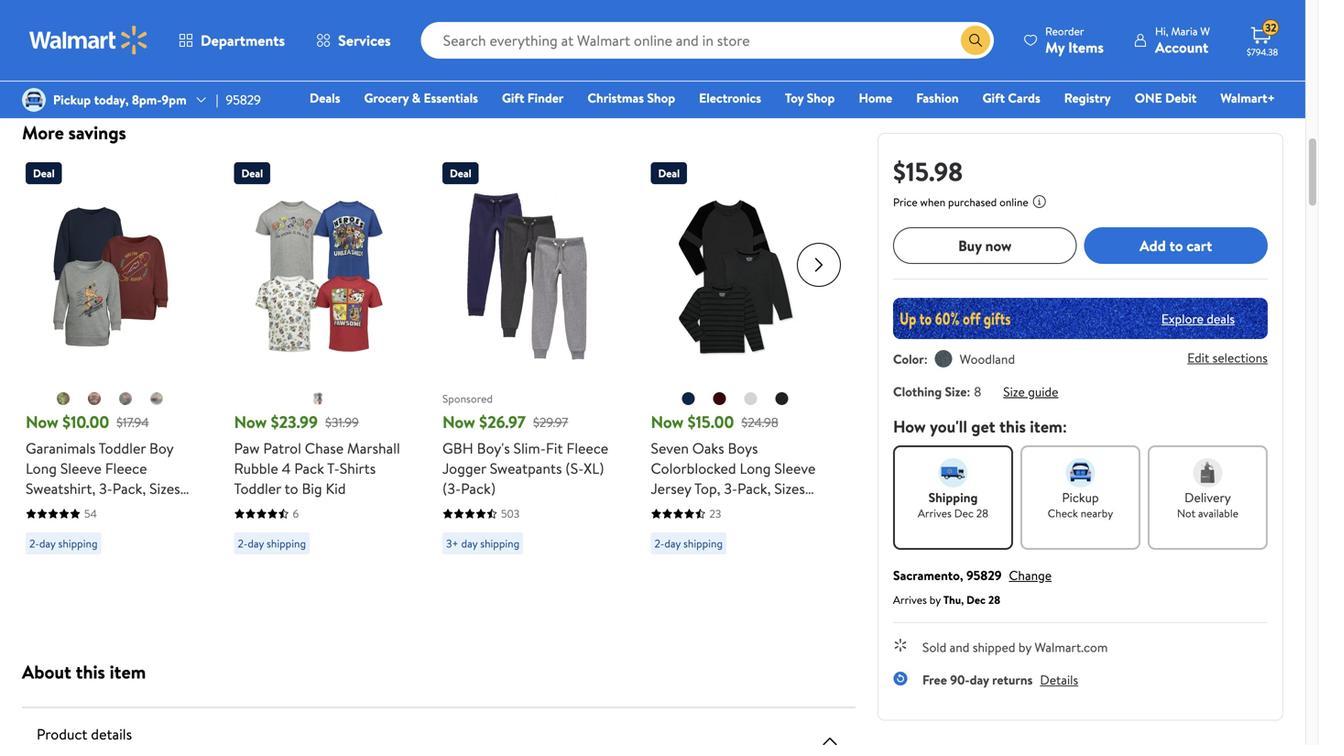 Task type: locate. For each thing, give the bounding box(es) containing it.
now inside now $15.00 $24.98 seven oaks boys colorblocked long sleeve jersey top, 3-pack, sizes 4-16
[[651, 411, 684, 433]]

fleece inside sponsored now $26.97 $29.97 gbh boy's slim-fit fleece jogger sweatpants (s-xl) (3-pack)
[[567, 438, 609, 458]]

med grey heather image
[[118, 391, 133, 406]]

now $10.00 $17.94 garanimals toddler boy long sleeve fleece sweatshirt, 3-pack, sizes 2t-5t
[[26, 411, 180, 519]]

oaks
[[693, 438, 725, 458]]

gift for gift cards
[[983, 89, 1005, 107]]

now for now $10.00
[[26, 411, 58, 433]]

now up seven
[[651, 411, 684, 433]]

0 vertical spatial 3+
[[655, 15, 667, 30]]

0 vertical spatial by
[[930, 592, 941, 608]]

:
[[924, 350, 928, 368], [967, 383, 971, 400]]

1 vertical spatial this
[[76, 659, 105, 685]]

paw patrol chase marshall rubble 4 pack t-shirts toddler to big kid image
[[234, 192, 405, 362]]

pack, down boys
[[738, 478, 771, 499]]

0 vertical spatial 28
[[977, 505, 989, 521]]

price
[[894, 194, 918, 210]]

1 horizontal spatial gift
[[983, 89, 1005, 107]]

deal down essentials
[[450, 165, 472, 181]]

rubble
[[234, 458, 278, 478]]

pickup down intent image for pickup at right
[[1062, 488, 1099, 506]]

0 vertical spatial this
[[1000, 415, 1026, 438]]

sleeve up 54
[[60, 458, 102, 478]]

$10.00
[[62, 411, 109, 433]]

54
[[84, 506, 97, 521]]

now inside now $10.00 $17.94 garanimals toddler boy long sleeve fleece sweatshirt, 3-pack, sizes 2t-5t
[[26, 411, 58, 433]]

deal
[[33, 165, 55, 181], [241, 165, 263, 181], [450, 165, 472, 181], [658, 165, 680, 181]]

cart
[[1187, 235, 1213, 255]]

0 horizontal spatial by
[[930, 592, 941, 608]]

0 vertical spatial arrives
[[918, 505, 952, 521]]

when
[[921, 194, 946, 210]]

available
[[1199, 505, 1239, 521]]

hi,
[[1156, 23, 1169, 39]]

3- inside now $10.00 $17.94 garanimals toddler boy long sleeve fleece sweatshirt, 3-pack, sizes 2t-5t
[[99, 478, 113, 499]]

shop inside the christmas shop link
[[647, 89, 676, 107]]

volanic ash image
[[775, 391, 789, 406]]

product details image
[[819, 730, 841, 745]]

size left guide in the right of the page
[[1004, 383, 1025, 400]]

savings
[[68, 120, 126, 145]]

sold
[[923, 638, 947, 656]]

1 horizontal spatial sleeve
[[775, 458, 816, 478]]

hi, maria w account
[[1156, 23, 1211, 57]]

shop for christmas shop
[[647, 89, 676, 107]]

1 horizontal spatial long
[[740, 458, 771, 478]]

1 horizontal spatial by
[[1019, 638, 1032, 656]]

1 vertical spatial arrives
[[894, 592, 927, 608]]

3+
[[655, 15, 667, 30], [446, 536, 459, 551]]

0 vertical spatial to
[[1170, 235, 1184, 255]]

product details
[[37, 724, 132, 744]]

0 horizontal spatial to
[[285, 478, 298, 499]]

item:
[[1030, 415, 1068, 438]]

marshall
[[347, 438, 400, 458]]

arrives down sacramento,
[[894, 592, 927, 608]]

0 vertical spatial :
[[924, 350, 928, 368]]

95829
[[226, 91, 261, 109], [967, 566, 1002, 584]]

pickup today, 8pm-9pm
[[53, 91, 187, 109]]

pack, down $17.94
[[113, 478, 146, 499]]

2 size from the left
[[1004, 383, 1025, 400]]

to left big
[[285, 478, 298, 499]]

items
[[1069, 37, 1104, 57]]

how you'll get this item:
[[894, 415, 1068, 438]]

buy
[[959, 235, 982, 255]]

now down green image
[[26, 411, 58, 433]]

long down $24.98
[[740, 458, 771, 478]]

2-day shipping for now $23.99
[[238, 536, 306, 551]]

2 gift from the left
[[983, 89, 1005, 107]]

0 horizontal spatial shop
[[647, 89, 676, 107]]

1 vertical spatial 28
[[989, 592, 1001, 608]]

0 horizontal spatial 95829
[[226, 91, 261, 109]]

shop inside toy shop link
[[807, 89, 835, 107]]

3- right sweatshirt,
[[99, 478, 113, 499]]

deal for $15.00
[[658, 165, 680, 181]]

4-
[[651, 499, 665, 519]]

3 deal from the left
[[450, 165, 472, 181]]

2 sizes from the left
[[775, 478, 805, 499]]

1 vertical spatial 3+
[[446, 536, 459, 551]]

to left cart
[[1170, 235, 1184, 255]]

deal for $23.99
[[241, 165, 263, 181]]

1 pack, from the left
[[113, 478, 146, 499]]

2- for now $23.99
[[238, 536, 248, 551]]

today,
[[94, 91, 129, 109]]

sizes down $24.98
[[775, 478, 805, 499]]

fleece left 'boy'
[[105, 458, 147, 478]]

this right get
[[1000, 415, 1026, 438]]

0 horizontal spatial gift
[[502, 89, 525, 107]]

0 horizontal spatial long
[[26, 458, 57, 478]]

now inside now $23.99 $31.99 paw patrol chase marshall rubble 4 pack t-shirts toddler to big kid
[[234, 411, 267, 433]]

1 vertical spatial by
[[1019, 638, 1032, 656]]

gift left cards on the right top of the page
[[983, 89, 1005, 107]]

0 vertical spatial pickup
[[53, 91, 91, 109]]

sacramento, 95829 change arrives by thu, dec 28
[[894, 566, 1052, 608]]

dec
[[955, 505, 974, 521], [967, 592, 986, 608]]

sleeve right boys
[[775, 458, 816, 478]]

deal down "more"
[[33, 165, 55, 181]]

3+ inside product group
[[446, 536, 459, 551]]

2-day shipping down 6
[[238, 536, 306, 551]]

arrives inside 'sacramento, 95829 change arrives by thu, dec 28'
[[894, 592, 927, 608]]

shipping down 54
[[58, 536, 98, 551]]

sizes inside now $10.00 $17.94 garanimals toddler boy long sleeve fleece sweatshirt, 3-pack, sizes 2t-5t
[[149, 478, 180, 499]]

toddler inside now $10.00 $17.94 garanimals toddler boy long sleeve fleece sweatshirt, 3-pack, sizes 2t-5t
[[99, 438, 146, 458]]

long inside now $15.00 $24.98 seven oaks boys colorblocked long sleeve jersey top, 3-pack, sizes 4-16
[[740, 458, 771, 478]]

1 deal from the left
[[33, 165, 55, 181]]

w
[[1201, 23, 1211, 39]]

by left the thu,
[[930, 592, 941, 608]]

95829 right |
[[226, 91, 261, 109]]

grocery
[[364, 89, 409, 107]]

electronics
[[699, 89, 762, 107]]

fleece inside now $10.00 $17.94 garanimals toddler boy long sleeve fleece sweatshirt, 3-pack, sizes 2t-5t
[[105, 458, 147, 478]]

now down sponsored
[[443, 411, 475, 433]]

28 right the thu,
[[989, 592, 1001, 608]]

departments button
[[163, 18, 301, 62]]

28 inside the shipping arrives dec 28
[[977, 505, 989, 521]]

1 vertical spatial pickup
[[1062, 488, 1099, 506]]

now inside sponsored now $26.97 $29.97 gbh boy's slim-fit fleece jogger sweatpants (s-xl) (3-pack)
[[443, 411, 475, 433]]

fleece right 'fit'
[[567, 438, 609, 458]]

4 now from the left
[[651, 411, 684, 433]]

shipping for now $10.00
[[58, 536, 98, 551]]

explore
[[1162, 310, 1204, 327]]

sleeve inside now $15.00 $24.98 seven oaks boys colorblocked long sleeve jersey top, 3-pack, sizes 4-16
[[775, 458, 816, 478]]

9pm
[[162, 91, 187, 109]]

christmas shop link
[[579, 88, 684, 108]]

this
[[1000, 415, 1026, 438], [76, 659, 105, 685]]

color
[[894, 350, 924, 368]]

by right the shipped in the right bottom of the page
[[1019, 638, 1032, 656]]

28
[[977, 505, 989, 521], [989, 592, 1001, 608]]

0 horizontal spatial toddler
[[99, 438, 146, 458]]

1 horizontal spatial shop
[[807, 89, 835, 107]]

selections
[[1213, 348, 1268, 366]]

toddler down $17.94
[[99, 438, 146, 458]]

dec inside 'sacramento, 95829 change arrives by thu, dec 28'
[[967, 592, 986, 608]]

0 horizontal spatial 3-
[[99, 478, 113, 499]]

95829 inside 'sacramento, 95829 change arrives by thu, dec 28'
[[967, 566, 1002, 584]]

garanimals toddler boy long sleeve fleece sweatshirt, 3-pack, sizes 2t-5t image
[[26, 192, 196, 362]]

95829 left "change" 'button'
[[967, 566, 1002, 584]]

1 vertical spatial dec
[[967, 592, 986, 608]]

buy now
[[959, 235, 1012, 255]]

1 horizontal spatial 95829
[[967, 566, 1002, 584]]

0 horizontal spatial 3+
[[446, 536, 459, 551]]

long up 2t-
[[26, 458, 57, 478]]

shop for toy shop
[[807, 89, 835, 107]]

1 sizes from the left
[[149, 478, 180, 499]]

0 vertical spatial 95829
[[226, 91, 261, 109]]

sleeve
[[60, 458, 102, 478], [775, 458, 816, 478]]

1 horizontal spatial this
[[1000, 415, 1026, 438]]

shop
[[647, 89, 676, 107], [807, 89, 835, 107]]

8pm-
[[132, 91, 162, 109]]

: up clothing
[[924, 350, 928, 368]]

up to sixty percent off deals. shop now. image
[[894, 298, 1268, 339]]

shipping for now $15.00
[[684, 536, 723, 551]]

2 sleeve from the left
[[775, 458, 816, 478]]

1 now from the left
[[26, 411, 58, 433]]

1 3- from the left
[[99, 478, 113, 499]]

gift left finder
[[502, 89, 525, 107]]

0 horizontal spatial pack,
[[113, 478, 146, 499]]

3+ day shipping up "electronics" "link"
[[655, 15, 728, 30]]

28 up 'sacramento, 95829 change arrives by thu, dec 28'
[[977, 505, 989, 521]]

free
[[923, 671, 947, 689]]

sizes inside now $15.00 $24.98 seven oaks boys colorblocked long sleeve jersey top, 3-pack, sizes 4-16
[[775, 478, 805, 499]]

1 sleeve from the left
[[60, 458, 102, 478]]

christmas shop
[[588, 89, 676, 107]]

product group
[[443, 0, 611, 70], [26, 155, 196, 562], [234, 155, 405, 562], [443, 155, 613, 562], [651, 155, 822, 562]]

1 horizontal spatial pickup
[[1062, 488, 1099, 506]]

2 now from the left
[[234, 411, 267, 433]]

2 pack, from the left
[[738, 478, 771, 499]]

gift cards
[[983, 89, 1041, 107]]

1 horizontal spatial 3-
[[724, 478, 738, 499]]

search icon image
[[969, 33, 983, 48]]

olive image
[[743, 391, 758, 406]]

$17.94
[[117, 413, 149, 431]]

3 now from the left
[[443, 411, 475, 433]]

woodland
[[960, 350, 1016, 368]]

0 horizontal spatial size
[[945, 383, 967, 400]]

2 deal from the left
[[241, 165, 263, 181]]

 image
[[22, 88, 46, 112]]

dark coral image
[[87, 391, 101, 406]]

product
[[37, 724, 87, 744]]

shop right toy
[[807, 89, 835, 107]]

3- inside now $15.00 $24.98 seven oaks boys colorblocked long sleeve jersey top, 3-pack, sizes 4-16
[[724, 478, 738, 499]]

paw
[[234, 438, 260, 458]]

toddler left 4
[[234, 478, 281, 499]]

gift
[[502, 89, 525, 107], [983, 89, 1005, 107]]

0 horizontal spatial pickup
[[53, 91, 91, 109]]

1 horizontal spatial toddler
[[234, 478, 281, 499]]

one
[[1135, 89, 1163, 107]]

0 vertical spatial dec
[[955, 505, 974, 521]]

deal down christmas shop
[[658, 165, 680, 181]]

windsor wine image
[[712, 391, 727, 406]]

shipping down 23
[[684, 536, 723, 551]]

this left the item
[[76, 659, 105, 685]]

dec right the thu,
[[967, 592, 986, 608]]

clothing size : 8
[[894, 383, 982, 400]]

4 deal from the left
[[658, 165, 680, 181]]

0 horizontal spatial sizes
[[149, 478, 180, 499]]

walmart image
[[29, 26, 148, 55]]

$15.00
[[688, 411, 734, 433]]

sizes down 'boy'
[[149, 478, 180, 499]]

2-day shipping up 'today,'
[[29, 18, 98, 33]]

shipping for now $26.97
[[480, 536, 520, 551]]

chase
[[305, 438, 344, 458]]

sizes
[[149, 478, 180, 499], [775, 478, 805, 499]]

gbh boy's slim-fit fleece jogger sweatpants (s-xl)(3-pack) image
[[443, 192, 613, 362]]

2t-
[[26, 499, 46, 519]]

0 horizontal spatial sleeve
[[60, 458, 102, 478]]

arrives
[[918, 505, 952, 521], [894, 592, 927, 608]]

0 vertical spatial toddler
[[99, 438, 146, 458]]

pack,
[[113, 478, 146, 499], [738, 478, 771, 499]]

dec inside the shipping arrives dec 28
[[955, 505, 974, 521]]

fit
[[546, 438, 563, 458]]

more
[[22, 120, 64, 145]]

2-day shipping for now $10.00
[[29, 536, 98, 551]]

legal information image
[[1033, 194, 1047, 209]]

3+ up the christmas shop link
[[655, 15, 667, 30]]

3- right top,
[[724, 478, 738, 499]]

shipping down 6
[[267, 536, 306, 551]]

1 vertical spatial to
[[285, 478, 298, 499]]

deal down | 95829
[[241, 165, 263, 181]]

1 horizontal spatial fleece
[[567, 438, 609, 458]]

2-day shipping down 5t
[[29, 536, 98, 551]]

$23.99
[[271, 411, 318, 433]]

1 horizontal spatial 3+ day shipping
[[655, 15, 728, 30]]

0 horizontal spatial fleece
[[105, 458, 147, 478]]

sleeve inside now $10.00 $17.94 garanimals toddler boy long sleeve fleece sweatshirt, 3-pack, sizes 2t-5t
[[60, 458, 102, 478]]

1 vertical spatial toddler
[[234, 478, 281, 499]]

$24.98
[[742, 413, 779, 431]]

toy shop link
[[777, 88, 844, 108]]

pickup
[[53, 91, 91, 109], [1062, 488, 1099, 506]]

intent image for delivery image
[[1194, 458, 1223, 488]]

product group containing now $23.99
[[234, 155, 405, 562]]

1 horizontal spatial 3+
[[655, 15, 667, 30]]

product group containing now $10.00
[[26, 155, 196, 562]]

1 horizontal spatial sizes
[[775, 478, 805, 499]]

1 gift from the left
[[502, 89, 525, 107]]

1 vertical spatial 95829
[[967, 566, 1002, 584]]

: left 8
[[967, 383, 971, 400]]

dec down intent image for shipping
[[955, 505, 974, 521]]

shipping
[[929, 488, 978, 506]]

now
[[26, 411, 58, 433], [234, 411, 267, 433], [443, 411, 475, 433], [651, 411, 684, 433]]

arrives inside the shipping arrives dec 28
[[918, 505, 952, 521]]

pickup inside the pickup check nearby
[[1062, 488, 1099, 506]]

1 horizontal spatial :
[[967, 383, 971, 400]]

big
[[302, 478, 322, 499]]

1 vertical spatial 3+ day shipping
[[446, 536, 520, 551]]

edit selections
[[1188, 348, 1268, 366]]

3+ down (3-
[[446, 536, 459, 551]]

size left 8
[[945, 383, 967, 400]]

2 long from the left
[[740, 458, 771, 478]]

2 shop from the left
[[807, 89, 835, 107]]

pickup up more savings
[[53, 91, 91, 109]]

arrives down intent image for shipping
[[918, 505, 952, 521]]

shipping down 503 at bottom
[[480, 536, 520, 551]]

shop right the christmas
[[647, 89, 676, 107]]

1 horizontal spatial pack,
[[738, 478, 771, 499]]

0 horizontal spatial this
[[76, 659, 105, 685]]

grocery & essentials link
[[356, 88, 487, 108]]

1 long from the left
[[26, 458, 57, 478]]

by inside 'sacramento, 95829 change arrives by thu, dec 28'
[[930, 592, 941, 608]]

now up "paw"
[[234, 411, 267, 433]]

about this item
[[22, 659, 146, 685]]

deals
[[1207, 310, 1235, 327]]

2-day shipping down 16
[[655, 536, 723, 551]]

now $23.99 $31.99 paw patrol chase marshall rubble 4 pack t-shirts toddler to big kid
[[234, 411, 400, 499]]

shipping arrives dec 28
[[918, 488, 989, 521]]

1 horizontal spatial to
[[1170, 235, 1184, 255]]

3+ day shipping down 503 at bottom
[[446, 536, 520, 551]]

2 3- from the left
[[724, 478, 738, 499]]

1 horizontal spatial size
[[1004, 383, 1025, 400]]

1 shop from the left
[[647, 89, 676, 107]]

blue image
[[149, 391, 164, 406]]



Task type: describe. For each thing, give the bounding box(es) containing it.
walmart+
[[1221, 89, 1276, 107]]

colorblocked
[[651, 458, 737, 478]]

95829 for sacramento,
[[967, 566, 1002, 584]]

clothing
[[894, 383, 942, 400]]

delivery not available
[[1178, 488, 1239, 521]]

maria
[[1172, 23, 1198, 39]]

now for now $23.99
[[234, 411, 267, 433]]

deal for $10.00
[[33, 165, 55, 181]]

boy's
[[477, 438, 510, 458]]

next slide for more savings list image
[[797, 243, 841, 287]]

one debit link
[[1127, 88, 1205, 108]]

pickup for today,
[[53, 91, 91, 109]]

storm blue image
[[681, 391, 696, 406]]

seven
[[651, 438, 689, 458]]

fleece for $26.97
[[567, 438, 609, 458]]

nearby
[[1081, 505, 1114, 521]]

Walmart Site-Wide search field
[[421, 22, 994, 59]]

you'll
[[930, 415, 968, 438]]

color :
[[894, 350, 928, 368]]

fashion link
[[908, 88, 967, 108]]

christmas
[[588, 89, 644, 107]]

6
[[293, 506, 299, 521]]

to inside button
[[1170, 235, 1184, 255]]

my
[[1046, 37, 1065, 57]]

90-
[[951, 671, 970, 689]]

add to cart button
[[1085, 227, 1268, 264]]

pack, inside now $10.00 $17.94 garanimals toddler boy long sleeve fleece sweatshirt, 3-pack, sizes 2t-5t
[[113, 478, 146, 499]]

intent image for shipping image
[[939, 458, 968, 488]]

2- for now $10.00
[[29, 536, 39, 551]]

long inside now $10.00 $17.94 garanimals toddler boy long sleeve fleece sweatshirt, 3-pack, sizes 2t-5t
[[26, 458, 57, 478]]

deal for now
[[450, 165, 472, 181]]

pack, inside now $15.00 $24.98 seven oaks boys colorblocked long sleeve jersey top, 3-pack, sizes 4-16
[[738, 478, 771, 499]]

&
[[412, 89, 421, 107]]

t-
[[327, 458, 340, 478]]

one debit
[[1135, 89, 1197, 107]]

edit selections button
[[1188, 348, 1268, 366]]

grocery & essentials
[[364, 89, 478, 107]]

16
[[665, 499, 678, 519]]

finder
[[528, 89, 564, 107]]

shipping up 'today,'
[[58, 18, 98, 33]]

sold and shipped by walmart.com
[[923, 638, 1108, 656]]

0 vertical spatial 3+ day shipping
[[655, 15, 728, 30]]

gift for gift finder
[[502, 89, 525, 107]]

503
[[501, 506, 520, 521]]

gift cards link
[[975, 88, 1049, 108]]

0 horizontal spatial :
[[924, 350, 928, 368]]

5t
[[46, 499, 61, 519]]

toy
[[785, 89, 804, 107]]

95829 for |
[[226, 91, 261, 109]]

departments
[[201, 30, 285, 50]]

shipped
[[973, 638, 1016, 656]]

sacramento,
[[894, 566, 964, 584]]

delivery
[[1185, 488, 1232, 506]]

change button
[[1009, 566, 1052, 584]]

0 horizontal spatial 3+ day shipping
[[446, 536, 520, 551]]

|
[[216, 91, 219, 109]]

$794.38
[[1247, 46, 1279, 58]]

sponsored
[[443, 391, 493, 406]]

2-day shipping for now $15.00
[[655, 536, 723, 551]]

shipping for now $23.99
[[267, 536, 306, 551]]

price when purchased online
[[894, 194, 1029, 210]]

$15.98
[[894, 154, 963, 189]]

sweatshirt,
[[26, 478, 96, 499]]

sponsored now $26.97 $29.97 gbh boy's slim-fit fleece jogger sweatpants (s-xl) (3-pack)
[[443, 391, 609, 499]]

toddler inside now $23.99 $31.99 paw patrol chase marshall rubble 4 pack t-shirts toddler to big kid
[[234, 478, 281, 499]]

now $15.00 $24.98 seven oaks boys colorblocked long sleeve jersey top, 3-pack, sizes 4-16
[[651, 411, 816, 519]]

Search search field
[[421, 22, 994, 59]]

cards
[[1008, 89, 1041, 107]]

pack
[[294, 458, 324, 478]]

jogger
[[443, 458, 486, 478]]

1 size from the left
[[945, 383, 967, 400]]

walmart.com
[[1035, 638, 1108, 656]]

size guide button
[[1004, 383, 1059, 400]]

28 inside 'sacramento, 95829 change arrives by thu, dec 28'
[[989, 592, 1001, 608]]

(s-
[[566, 458, 584, 478]]

intent image for pickup image
[[1066, 458, 1096, 488]]

thu,
[[944, 592, 964, 608]]

gbh
[[443, 438, 474, 458]]

registry
[[1065, 89, 1111, 107]]

and
[[950, 638, 970, 656]]

account
[[1156, 37, 1209, 57]]

add to cart
[[1140, 235, 1213, 255]]

product group containing now $26.97
[[443, 155, 613, 562]]

$29.97
[[533, 413, 568, 431]]

garanimals
[[26, 438, 96, 458]]

explore deals link
[[1155, 302, 1243, 335]]

1 vertical spatial :
[[967, 383, 971, 400]]

fleece for $17.94
[[105, 458, 147, 478]]

get
[[972, 415, 996, 438]]

seven oaks boys colorblocked long sleeve jersey top, 3-pack, sizes 4-16 image
[[651, 192, 822, 362]]

8
[[974, 383, 982, 400]]

pickup for check
[[1062, 488, 1099, 506]]

green image
[[56, 391, 70, 406]]

sweatpants
[[490, 458, 562, 478]]

home link
[[851, 88, 901, 108]]

gift finder link
[[494, 88, 572, 108]]

essentials
[[424, 89, 478, 107]]

edit
[[1188, 348, 1210, 366]]

purchased
[[949, 194, 997, 210]]

walmart+ link
[[1213, 88, 1284, 108]]

home
[[859, 89, 893, 107]]

| 95829
[[216, 91, 261, 109]]

product group containing now $15.00
[[651, 155, 822, 562]]

top,
[[695, 478, 721, 499]]

to inside now $23.99 $31.99 paw patrol chase marshall rubble 4 pack t-shirts toddler to big kid
[[285, 478, 298, 499]]

boys
[[728, 438, 758, 458]]

jersey
[[651, 478, 692, 499]]

returns
[[993, 671, 1033, 689]]

online
[[1000, 194, 1029, 210]]

now
[[986, 235, 1012, 255]]

deals link
[[302, 88, 349, 108]]

multi image
[[311, 391, 326, 406]]

2- for now $15.00
[[655, 536, 665, 551]]

add
[[1140, 235, 1166, 255]]

shipping up "electronics" "link"
[[689, 15, 728, 30]]

now for now $15.00
[[651, 411, 684, 433]]

services button
[[301, 18, 407, 62]]

debit
[[1166, 89, 1197, 107]]



Task type: vqa. For each thing, say whether or not it's contained in the screenshot.
THE PAW
yes



